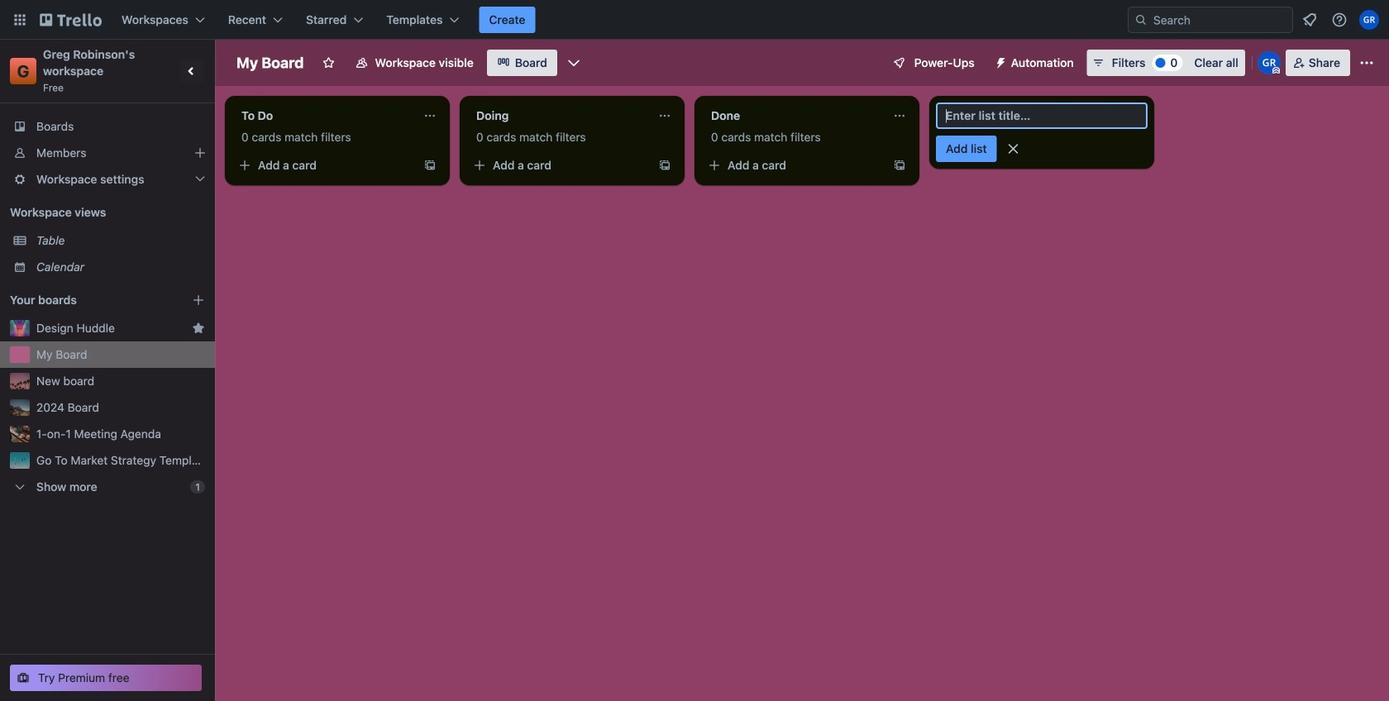 Task type: vqa. For each thing, say whether or not it's contained in the screenshot.
Greg Robinson (gregrobinson96) image on the right top of page
yes



Task type: describe. For each thing, give the bounding box(es) containing it.
show menu image
[[1359, 55, 1375, 71]]

cancel list editing image
[[1005, 141, 1022, 157]]

add board image
[[192, 294, 205, 307]]

your boards with 7 items element
[[10, 290, 167, 310]]

primary element
[[0, 0, 1389, 40]]

star or unstar board image
[[322, 56, 335, 69]]

Enter list title… text field
[[936, 103, 1148, 129]]

0 horizontal spatial greg robinson (gregrobinson96) image
[[1258, 51, 1281, 74]]

open information menu image
[[1331, 12, 1348, 28]]

search image
[[1135, 13, 1148, 26]]

sm image
[[988, 50, 1011, 73]]

0 notifications image
[[1300, 10, 1320, 30]]



Task type: locate. For each thing, give the bounding box(es) containing it.
1 vertical spatial greg robinson (gregrobinson96) image
[[1258, 51, 1281, 74]]

2 create from template… image from the left
[[893, 159, 906, 172]]

1 horizontal spatial create from template… image
[[893, 159, 906, 172]]

workspace navigation collapse icon image
[[180, 60, 203, 83]]

None text field
[[232, 103, 417, 129], [466, 103, 652, 129], [701, 103, 886, 129], [232, 103, 417, 129], [466, 103, 652, 129], [701, 103, 886, 129]]

greg robinson (gregrobinson96) image down the search field
[[1258, 51, 1281, 74]]

1 horizontal spatial greg robinson (gregrobinson96) image
[[1359, 10, 1379, 30]]

create from template… image
[[423, 159, 437, 172]]

customize views image
[[566, 55, 582, 71]]

Search field
[[1148, 8, 1292, 31]]

this member is an admin of this board. image
[[1272, 67, 1280, 74]]

0 vertical spatial greg robinson (gregrobinson96) image
[[1359, 10, 1379, 30]]

back to home image
[[40, 7, 102, 33]]

greg robinson (gregrobinson96) image
[[1359, 10, 1379, 30], [1258, 51, 1281, 74]]

Board name text field
[[228, 50, 312, 76]]

0 horizontal spatial create from template… image
[[658, 159, 671, 172]]

greg robinson (gregrobinson96) image right "open information menu" icon
[[1359, 10, 1379, 30]]

create from template… image
[[658, 159, 671, 172], [893, 159, 906, 172]]

starred icon image
[[192, 322, 205, 335]]

1 create from template… image from the left
[[658, 159, 671, 172]]



